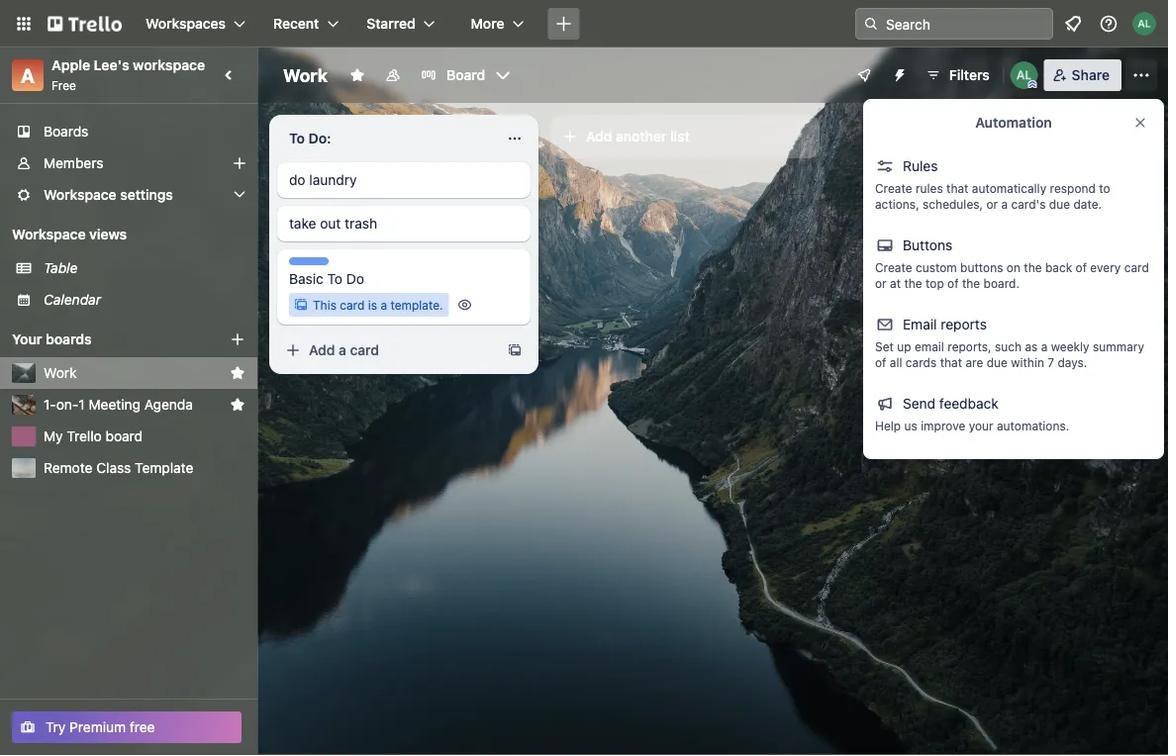 Task type: vqa. For each thing, say whether or not it's contained in the screenshot.


Task type: locate. For each thing, give the bounding box(es) containing it.
improve
[[921, 419, 966, 433]]

workspace
[[44, 187, 117, 203], [12, 226, 86, 243]]

or down automatically at the top right of the page
[[987, 197, 999, 211]]

workspace settings
[[44, 187, 173, 203]]

1 horizontal spatial work
[[283, 64, 328, 86]]

date.
[[1074, 197, 1103, 211]]

card inside button
[[350, 342, 379, 359]]

1 vertical spatial starred icon image
[[230, 397, 246, 413]]

create inside create custom buttons on the back of every card or at the top of the board.
[[876, 261, 913, 274]]

a down this card is a template.
[[339, 342, 347, 359]]

0 horizontal spatial or
[[876, 276, 887, 290]]

that left are on the top right of page
[[941, 356, 963, 369]]

starred icon image for 1-on-1 meeting agenda
[[230, 397, 246, 413]]

members link
[[0, 148, 258, 179]]

apple lee (applelee29) image up automation
[[1011, 61, 1039, 89]]

1 vertical spatial apple lee (applelee29) image
[[1011, 61, 1039, 89]]

apple lee (applelee29) image
[[1133, 12, 1157, 36], [1011, 61, 1039, 89]]

of right top
[[948, 276, 959, 290]]

create inside create rules that automatically respond to actions, schedules, or a card's due date.
[[876, 181, 913, 195]]

rules
[[903, 158, 938, 174]]

email
[[915, 340, 945, 354]]

0 horizontal spatial add
[[309, 342, 335, 359]]

Search field
[[880, 9, 1053, 39]]

0 horizontal spatial the
[[905, 276, 923, 290]]

to inside basic to do link
[[327, 271, 343, 287]]

laundry
[[309, 172, 357, 188]]

workspaces
[[146, 15, 226, 32]]

0 vertical spatial starred icon image
[[230, 366, 246, 381]]

a
[[21, 63, 35, 87]]

of inside set up email reports, such as a weekly summary of all cards that are due within 7 days.
[[876, 356, 887, 369]]

2 horizontal spatial the
[[1025, 261, 1043, 274]]

add for add a card
[[309, 342, 335, 359]]

set up email reports, such as a weekly summary of all cards that are due within 7 days.
[[876, 340, 1145, 369]]

workspace down members
[[44, 187, 117, 203]]

on
[[1007, 261, 1021, 274]]

of left all
[[876, 356, 887, 369]]

all
[[890, 356, 903, 369]]

your boards
[[12, 331, 92, 348]]

workspace up table
[[12, 226, 86, 243]]

card inside create custom buttons on the back of every card or at the top of the board.
[[1125, 261, 1150, 274]]

the right on
[[1025, 261, 1043, 274]]

add a card
[[309, 342, 379, 359]]

that inside create rules that automatically respond to actions, schedules, or a card's due date.
[[947, 181, 969, 195]]

0 vertical spatial workspace
[[44, 187, 117, 203]]

more button
[[459, 8, 536, 40]]

create for buttons
[[876, 261, 913, 274]]

1
[[79, 397, 85, 413]]

do
[[289, 172, 306, 188]]

card right every
[[1125, 261, 1150, 274]]

that up schedules,
[[947, 181, 969, 195]]

or
[[987, 197, 999, 211], [876, 276, 887, 290]]

1 vertical spatial or
[[876, 276, 887, 290]]

board
[[447, 67, 486, 83]]

a
[[1002, 197, 1009, 211], [381, 298, 387, 312], [1042, 340, 1048, 354], [339, 342, 347, 359]]

set
[[876, 340, 894, 354]]

this card is a template.
[[313, 298, 443, 312]]

workspace views
[[12, 226, 127, 243]]

starred button
[[355, 8, 447, 40]]

table
[[44, 260, 78, 276]]

reports,
[[948, 340, 992, 354]]

trash
[[345, 215, 377, 232]]

to
[[289, 130, 305, 147], [327, 271, 343, 287]]

2 create from the top
[[876, 261, 913, 274]]

calendar
[[44, 292, 101, 308]]

a inside set up email reports, such as a weekly summary of all cards that are due within 7 days.
[[1042, 340, 1048, 354]]

0 horizontal spatial due
[[987, 356, 1008, 369]]

buttons
[[961, 261, 1004, 274]]

share button
[[1045, 59, 1122, 91]]

or inside create rules that automatically respond to actions, schedules, or a card's due date.
[[987, 197, 999, 211]]

the down buttons
[[963, 276, 981, 290]]

workspace navigation collapse icon image
[[216, 61, 244, 89]]

1 horizontal spatial or
[[987, 197, 999, 211]]

1 horizontal spatial apple lee (applelee29) image
[[1133, 12, 1157, 36]]

your boards with 4 items element
[[12, 328, 200, 352]]

to
[[1100, 181, 1111, 195]]

add down this
[[309, 342, 335, 359]]

to left do:
[[289, 130, 305, 147]]

do:
[[309, 130, 331, 147]]

email reports
[[903, 316, 988, 333]]

star or unstar board image
[[350, 67, 365, 83]]

2 vertical spatial card
[[350, 342, 379, 359]]

0 vertical spatial of
[[1076, 261, 1088, 274]]

1 vertical spatial create
[[876, 261, 913, 274]]

board.
[[984, 276, 1020, 290]]

add inside add another list button
[[586, 128, 613, 145]]

work
[[283, 64, 328, 86], [44, 365, 77, 381]]

0 vertical spatial card
[[1125, 261, 1150, 274]]

to inside to do: text field
[[289, 130, 305, 147]]

add left another
[[586, 128, 613, 145]]

the right at
[[905, 276, 923, 290]]

0 vertical spatial work
[[283, 64, 328, 86]]

members
[[44, 155, 103, 171]]

table link
[[44, 259, 246, 278]]

card left is
[[340, 298, 365, 312]]

create up actions,
[[876, 181, 913, 195]]

0 vertical spatial apple lee (applelee29) image
[[1133, 12, 1157, 36]]

recent button
[[262, 8, 351, 40]]

1 vertical spatial due
[[987, 356, 1008, 369]]

0 vertical spatial that
[[947, 181, 969, 195]]

work up on-
[[44, 365, 77, 381]]

workspace for workspace settings
[[44, 187, 117, 203]]

due down respond
[[1050, 197, 1071, 211]]

card's
[[1012, 197, 1046, 211]]

0 vertical spatial create
[[876, 181, 913, 195]]

workspace inside dropdown button
[[44, 187, 117, 203]]

work down recent dropdown button
[[283, 64, 328, 86]]

settings
[[120, 187, 173, 203]]

trello
[[67, 428, 102, 445]]

email
[[903, 316, 938, 333]]

1 starred icon image from the top
[[230, 366, 246, 381]]

feedback
[[940, 396, 999, 412]]

create for rules
[[876, 181, 913, 195]]

within
[[1012, 356, 1045, 369]]

starred icon image
[[230, 366, 246, 381], [230, 397, 246, 413]]

due inside set up email reports, such as a weekly summary of all cards that are due within 7 days.
[[987, 356, 1008, 369]]

0 vertical spatial add
[[586, 128, 613, 145]]

help
[[876, 419, 902, 433]]

1 vertical spatial of
[[948, 276, 959, 290]]

schedules,
[[923, 197, 984, 211]]

0 horizontal spatial of
[[876, 356, 887, 369]]

create custom buttons on the back of every card or at the top of the board.
[[876, 261, 1150, 290]]

0 vertical spatial or
[[987, 197, 999, 211]]

0 vertical spatial to
[[289, 130, 305, 147]]

workspace visible image
[[385, 67, 401, 83]]

a right as
[[1042, 340, 1048, 354]]

0 vertical spatial due
[[1050, 197, 1071, 211]]

1 vertical spatial workspace
[[12, 226, 86, 243]]

To Do: text field
[[277, 123, 495, 155]]

create
[[876, 181, 913, 195], [876, 261, 913, 274]]

lee's
[[94, 57, 129, 73]]

1 horizontal spatial due
[[1050, 197, 1071, 211]]

0 horizontal spatial to
[[289, 130, 305, 147]]

top
[[926, 276, 945, 290]]

0 horizontal spatial work
[[44, 365, 77, 381]]

add inside add a card button
[[309, 342, 335, 359]]

2 starred icon image from the top
[[230, 397, 246, 413]]

send
[[903, 396, 936, 412]]

1 horizontal spatial to
[[327, 271, 343, 287]]

2 vertical spatial of
[[876, 356, 887, 369]]

0 horizontal spatial apple lee (applelee29) image
[[1011, 61, 1039, 89]]

1 horizontal spatial add
[[586, 128, 613, 145]]

the
[[1025, 261, 1043, 274], [905, 276, 923, 290], [963, 276, 981, 290]]

1 create from the top
[[876, 181, 913, 195]]

share
[[1072, 67, 1110, 83]]

or left at
[[876, 276, 887, 290]]

list
[[671, 128, 690, 145]]

automation
[[976, 114, 1053, 131]]

create up at
[[876, 261, 913, 274]]

1 vertical spatial that
[[941, 356, 963, 369]]

send feedback
[[903, 396, 999, 412]]

card down is
[[350, 342, 379, 359]]

apple lee (applelee29) image inside 'primary' element
[[1133, 12, 1157, 36]]

1-
[[44, 397, 56, 413]]

due down "such"
[[987, 356, 1008, 369]]

apple lee (applelee29) image right open information menu image
[[1133, 12, 1157, 36]]

a down automatically at the top right of the page
[[1002, 197, 1009, 211]]

cards
[[906, 356, 937, 369]]

1 horizontal spatial the
[[963, 276, 981, 290]]

of
[[1076, 261, 1088, 274], [948, 276, 959, 290], [876, 356, 887, 369]]

out
[[320, 215, 341, 232]]

0 notifications image
[[1062, 12, 1086, 36]]

filters button
[[920, 59, 996, 91]]

1 vertical spatial work
[[44, 365, 77, 381]]

1 vertical spatial add
[[309, 342, 335, 359]]

starred icon image for work
[[230, 366, 246, 381]]

1 vertical spatial to
[[327, 271, 343, 287]]

filters
[[950, 67, 990, 83]]

views
[[89, 226, 127, 243]]

my trello board
[[44, 428, 143, 445]]

to left do
[[327, 271, 343, 287]]

workspace
[[133, 57, 205, 73]]

create board or workspace image
[[554, 14, 574, 34]]

of right back
[[1076, 261, 1088, 274]]

7
[[1048, 356, 1055, 369]]



Task type: describe. For each thing, give the bounding box(es) containing it.
boards link
[[0, 116, 258, 148]]

due inside create rules that automatically respond to actions, schedules, or a card's due date.
[[1050, 197, 1071, 211]]

add board image
[[230, 332, 246, 348]]

do
[[347, 271, 365, 287]]

show menu image
[[1132, 65, 1152, 85]]

boards
[[46, 331, 92, 348]]

add a card button
[[277, 335, 499, 367]]

workspace for workspace views
[[12, 226, 86, 243]]

agenda
[[144, 397, 193, 413]]

is
[[368, 298, 377, 312]]

automations.
[[997, 419, 1070, 433]]

are
[[966, 356, 984, 369]]

do laundry
[[289, 172, 357, 188]]

a link
[[12, 59, 44, 91]]

color: blue, title: none image
[[289, 258, 329, 265]]

automation image
[[884, 59, 912, 87]]

or inside create custom buttons on the back of every card or at the top of the board.
[[876, 276, 887, 290]]

workspace settings button
[[0, 179, 258, 211]]

starred
[[367, 15, 416, 32]]

basic
[[289, 271, 324, 287]]

search image
[[864, 16, 880, 32]]

try
[[46, 720, 66, 736]]

work inside text box
[[283, 64, 328, 86]]

work inside button
[[44, 365, 77, 381]]

board button
[[413, 59, 519, 91]]

2 horizontal spatial of
[[1076, 261, 1088, 274]]

free
[[130, 720, 155, 736]]

back to home image
[[48, 8, 122, 40]]

meeting
[[89, 397, 141, 413]]

power ups image
[[857, 67, 872, 83]]

remote
[[44, 460, 93, 476]]

basic to do link
[[289, 269, 519, 289]]

up
[[898, 340, 912, 354]]

this member is an admin of this board. image
[[1029, 80, 1038, 89]]

respond
[[1051, 181, 1096, 195]]

template.
[[391, 298, 443, 312]]

1-on-1 meeting agenda
[[44, 397, 193, 413]]

actions,
[[876, 197, 920, 211]]

rules
[[916, 181, 944, 195]]

Board name text field
[[273, 59, 338, 91]]

add another list button
[[551, 115, 820, 158]]

buttons
[[903, 237, 953, 254]]

automatically
[[973, 181, 1047, 195]]

that inside set up email reports, such as a weekly summary of all cards that are due within 7 days.
[[941, 356, 963, 369]]

another
[[616, 128, 667, 145]]

a right is
[[381, 298, 387, 312]]

1 horizontal spatial of
[[948, 276, 959, 290]]

a inside create rules that automatically respond to actions, schedules, or a card's due date.
[[1002, 197, 1009, 211]]

primary element
[[0, 0, 1169, 48]]

apple
[[52, 57, 90, 73]]

my
[[44, 428, 63, 445]]

boards
[[44, 123, 89, 140]]

add for add another list
[[586, 128, 613, 145]]

close popover image
[[1133, 115, 1149, 131]]

such
[[996, 340, 1022, 354]]

work button
[[44, 364, 222, 383]]

recent
[[273, 15, 319, 32]]

apple lee's workspace free
[[52, 57, 205, 92]]

take
[[289, 215, 316, 232]]

free
[[52, 78, 76, 92]]

add another list
[[586, 128, 690, 145]]

take out trash link
[[289, 214, 519, 234]]

back
[[1046, 261, 1073, 274]]

try premium free
[[46, 720, 155, 736]]

summary
[[1094, 340, 1145, 354]]

create rules that automatically respond to actions, schedules, or a card's due date.
[[876, 181, 1111, 211]]

your
[[12, 331, 42, 348]]

remote class template link
[[44, 459, 246, 478]]

to do:
[[289, 130, 331, 147]]

weekly
[[1052, 340, 1090, 354]]

reports
[[941, 316, 988, 333]]

apple lee's workspace link
[[52, 57, 205, 73]]

days.
[[1058, 356, 1088, 369]]

custom
[[916, 261, 958, 274]]

a inside button
[[339, 342, 347, 359]]

premium
[[70, 720, 126, 736]]

do laundry link
[[289, 170, 519, 190]]

1 vertical spatial card
[[340, 298, 365, 312]]

on-
[[56, 397, 79, 413]]

create from template… image
[[507, 343, 523, 359]]

try premium free button
[[12, 712, 242, 744]]

us
[[905, 419, 918, 433]]

more
[[471, 15, 505, 32]]

1-on-1 meeting agenda button
[[44, 395, 222, 415]]

calendar link
[[44, 290, 246, 310]]

at
[[891, 276, 901, 290]]

take out trash
[[289, 215, 377, 232]]

basic to do
[[289, 271, 365, 287]]

board
[[106, 428, 143, 445]]

remote class template
[[44, 460, 194, 476]]

open information menu image
[[1100, 14, 1119, 34]]

template
[[135, 460, 194, 476]]

your
[[969, 419, 994, 433]]



